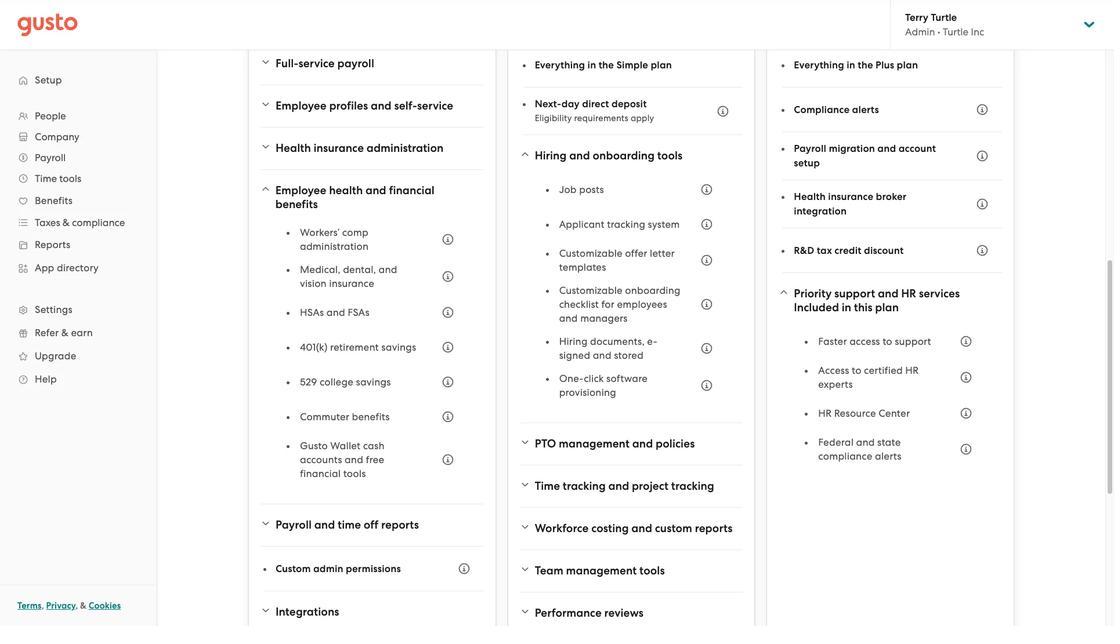 Task type: vqa. For each thing, say whether or not it's contained in the screenshot.
leftmost compliance
yes



Task type: locate. For each thing, give the bounding box(es) containing it.
the left simple
[[599, 59, 614, 71]]

the for plus
[[858, 59, 873, 71]]

2 vertical spatial insurance
[[329, 278, 374, 290]]

administration down self-
[[367, 142, 444, 155]]

0 horizontal spatial benefits
[[276, 198, 318, 211]]

management inside team management tools dropdown button
[[566, 565, 637, 578]]

insurance for broker
[[828, 191, 874, 203]]

pto management and policies button
[[520, 431, 743, 458]]

0 horizontal spatial everything
[[535, 59, 585, 71]]

1 customizable from the top
[[559, 248, 623, 259]]

& left earn
[[61, 327, 69, 339]]

and inside time tracking and project tracking dropdown button
[[609, 480, 629, 493]]

1 , from the left
[[42, 601, 44, 612]]

insurance inside dropdown button
[[314, 142, 364, 155]]

1 vertical spatial time
[[535, 480, 560, 493]]

1 vertical spatial management
[[566, 565, 637, 578]]

1 vertical spatial &
[[61, 327, 69, 339]]

0 horizontal spatial financial
[[300, 468, 341, 480]]

payroll and time off reports
[[276, 519, 419, 532]]

list containing people
[[0, 106, 157, 391]]

stored
[[614, 350, 644, 362]]

and inside workforce costing and custom reports dropdown button
[[632, 522, 652, 536]]

time inside dropdown button
[[35, 173, 57, 185]]

health
[[276, 142, 311, 155], [794, 191, 826, 203]]

hr inside access to certified hr experts
[[906, 365, 919, 377]]

broker
[[876, 191, 907, 203]]

1 horizontal spatial payroll
[[276, 519, 312, 532]]

signed
[[559, 350, 590, 362]]

wallet
[[330, 440, 361, 452]]

account
[[899, 143, 936, 155]]

free
[[366, 454, 384, 466]]

and left state
[[856, 437, 875, 449]]

hiring up the signed
[[559, 336, 588, 348]]

0 horizontal spatial health
[[276, 142, 311, 155]]

compliance
[[794, 104, 850, 116]]

1 horizontal spatial time
[[535, 480, 560, 493]]

benefits inside employee health and financial benefits
[[276, 198, 318, 211]]

administration for insurance
[[367, 142, 444, 155]]

r&d
[[794, 245, 814, 257]]

onboarding up employees
[[625, 285, 681, 297]]

2 customizable from the top
[[559, 285, 623, 297]]

payroll up the custom
[[276, 519, 312, 532]]

administration inside dropdown button
[[367, 142, 444, 155]]

1 horizontal spatial everything
[[794, 59, 844, 71]]

0 vertical spatial time
[[35, 173, 57, 185]]

for
[[602, 299, 615, 310]]

tracking right project
[[671, 480, 714, 493]]

& inside refer & earn link
[[61, 327, 69, 339]]

plan right simple
[[651, 59, 672, 71]]

onboarding inside hiring and onboarding tools dropdown button
[[593, 149, 655, 162]]

1 vertical spatial hiring
[[559, 336, 588, 348]]

insurance inside health insurance broker integration
[[828, 191, 874, 203]]

& left cookies button
[[80, 601, 86, 612]]

service inside dropdown button
[[417, 99, 453, 113]]

tracking
[[607, 219, 645, 230], [563, 480, 606, 493], [671, 480, 714, 493]]

0 vertical spatial hiring
[[535, 149, 567, 162]]

1 vertical spatial support
[[895, 336, 931, 348]]

1 vertical spatial compliance
[[818, 451, 873, 463]]

health inside dropdown button
[[276, 142, 311, 155]]

refer & earn link
[[12, 323, 145, 344]]

hsas
[[300, 307, 324, 319]]

0 horizontal spatial support
[[835, 287, 875, 301]]

1 vertical spatial insurance
[[828, 191, 874, 203]]

compliance down federal
[[818, 451, 873, 463]]

next-day direct deposit eligibility requirements apply
[[535, 98, 654, 124]]

payroll down company
[[35, 152, 66, 164]]

employee down full-
[[276, 99, 327, 113]]

customizable inside customizable offer letter templates
[[559, 248, 623, 259]]

1 horizontal spatial financial
[[389, 184, 435, 197]]

and inside customizable onboarding checklist for employees and managers
[[559, 313, 578, 324]]

comp
[[342, 227, 368, 239]]

1 vertical spatial onboarding
[[625, 285, 681, 297]]

in left the this at the right of the page
[[842, 301, 851, 315]]

1 horizontal spatial tracking
[[607, 219, 645, 230]]

0 horizontal spatial compliance
[[72, 217, 125, 229]]

everything
[[535, 59, 585, 71], [794, 59, 844, 71]]

1 the from the left
[[599, 59, 614, 71]]

reports right custom
[[695, 522, 733, 536]]

everything in the plus plan
[[794, 59, 918, 71]]

and left custom
[[632, 522, 652, 536]]

, left privacy
[[42, 601, 44, 612]]

1 horizontal spatial service
[[417, 99, 453, 113]]

setup
[[35, 74, 62, 86]]

to right 'access'
[[852, 365, 862, 377]]

taxes & compliance
[[35, 217, 125, 229]]

provisioning
[[559, 387, 616, 399]]

tracking up workforce
[[563, 480, 606, 493]]

1 vertical spatial alerts
[[875, 451, 902, 463]]

0 vertical spatial turtle
[[931, 12, 957, 24]]

& for compliance
[[63, 217, 70, 229]]

0 vertical spatial benefits
[[276, 198, 318, 211]]

plan right plus
[[897, 59, 918, 71]]

2 horizontal spatial tracking
[[671, 480, 714, 493]]

everything up compliance at top right
[[794, 59, 844, 71]]

compliance up reports link
[[72, 217, 125, 229]]

1 vertical spatial hr
[[906, 365, 919, 377]]

the
[[599, 59, 614, 71], [858, 59, 873, 71]]

software
[[607, 373, 648, 385]]

terms , privacy , & cookies
[[17, 601, 121, 612]]

1 vertical spatial to
[[852, 365, 862, 377]]

hiring inside the hiring documents, e- signed and stored
[[559, 336, 588, 348]]

& inside 'taxes & compliance' "dropdown button"
[[63, 217, 70, 229]]

hiring down the eligibility
[[535, 149, 567, 162]]

in up direct
[[588, 59, 596, 71]]

alerts up "migration"
[[852, 104, 879, 116]]

people
[[35, 110, 66, 122]]

federal
[[818, 437, 854, 449]]

and right dental,
[[379, 264, 397, 276]]

tracking up offer
[[607, 219, 645, 230]]

1 vertical spatial customizable
[[559, 285, 623, 297]]

everything for everything in the simple plan
[[535, 59, 585, 71]]

1 vertical spatial health
[[794, 191, 826, 203]]

health inside health insurance broker integration
[[794, 191, 826, 203]]

alerts down state
[[875, 451, 902, 463]]

0 horizontal spatial to
[[852, 365, 862, 377]]

privacy link
[[46, 601, 76, 612]]

offer
[[625, 248, 647, 259]]

0 horizontal spatial ,
[[42, 601, 44, 612]]

management
[[559, 438, 630, 451], [566, 565, 637, 578]]

refer
[[35, 327, 59, 339]]

financial down accounts
[[300, 468, 341, 480]]

and inside pto management and policies dropdown button
[[632, 438, 653, 451]]

and up job posts
[[569, 149, 590, 162]]

0 vertical spatial support
[[835, 287, 875, 301]]

payroll
[[794, 143, 827, 155], [35, 152, 66, 164], [276, 519, 312, 532]]

job posts
[[559, 184, 604, 196]]

terry
[[905, 12, 929, 24]]

employee for employee profiles and self-service
[[276, 99, 327, 113]]

and down wallet
[[345, 454, 363, 466]]

2 , from the left
[[76, 601, 78, 612]]

0 vertical spatial hr
[[901, 287, 916, 301]]

and inside hiring and onboarding tools dropdown button
[[569, 149, 590, 162]]

savings right retirement
[[381, 342, 416, 353]]

tools inside gusto navigation 'element'
[[59, 173, 81, 185]]

health for health insurance broker integration
[[794, 191, 826, 203]]

1 horizontal spatial the
[[858, 59, 873, 71]]

experts
[[818, 379, 853, 391]]

hiring documents, e- signed and stored
[[559, 336, 658, 362]]

privacy
[[46, 601, 76, 612]]

0 horizontal spatial payroll
[[35, 152, 66, 164]]

529 college savings
[[300, 377, 391, 388]]

employee inside employee health and financial benefits
[[276, 184, 326, 197]]

service inside dropdown button
[[299, 57, 335, 70]]

project
[[632, 480, 669, 493]]

time down pto
[[535, 480, 560, 493]]

insurance down dental,
[[329, 278, 374, 290]]

benefits link
[[12, 190, 145, 211]]

reports link
[[12, 234, 145, 255]]

1 horizontal spatial compliance
[[818, 451, 873, 463]]

company button
[[12, 127, 145, 147]]

dental,
[[343, 264, 376, 276]]

reports inside dropdown button
[[695, 522, 733, 536]]

hr inside priority support and hr services included in this plan
[[901, 287, 916, 301]]

compliance
[[72, 217, 125, 229], [818, 451, 873, 463]]

plan right the this at the right of the page
[[875, 301, 899, 315]]

system
[[648, 219, 680, 230]]

tools
[[657, 149, 683, 162], [59, 173, 81, 185], [343, 468, 366, 480], [640, 565, 665, 578]]

setup link
[[12, 70, 145, 91]]

custom
[[655, 522, 692, 536]]

, left "cookies"
[[76, 601, 78, 612]]

2 the from the left
[[858, 59, 873, 71]]

hr resource center
[[818, 408, 910, 420]]

1 vertical spatial service
[[417, 99, 453, 113]]

and left self-
[[371, 99, 392, 113]]

1 everything from the left
[[535, 59, 585, 71]]

0 vertical spatial onboarding
[[593, 149, 655, 162]]

and inside payroll and time off reports dropdown button
[[314, 519, 335, 532]]

hr right the certified
[[906, 365, 919, 377]]

performance reviews
[[535, 607, 644, 620]]

time for time tracking and project tracking
[[535, 480, 560, 493]]

benefits
[[276, 198, 318, 211], [352, 411, 390, 423]]

posts
[[579, 184, 604, 196]]

support inside list
[[895, 336, 931, 348]]

everything up day
[[535, 59, 585, 71]]

support up the this at the right of the page
[[835, 287, 875, 301]]

terry turtle admin • turtle inc
[[905, 12, 984, 38]]

and left policies
[[632, 438, 653, 451]]

financial
[[389, 184, 435, 197], [300, 468, 341, 480]]

0 vertical spatial administration
[[367, 142, 444, 155]]

0 horizontal spatial reports
[[381, 519, 419, 532]]

insurance up integration
[[828, 191, 874, 203]]

retirement
[[330, 342, 379, 353]]

0 vertical spatial employee
[[276, 99, 327, 113]]

benefits up workers'
[[276, 198, 318, 211]]

in left plus
[[847, 59, 855, 71]]

management inside pto management and policies dropdown button
[[559, 438, 630, 451]]

tools inside gusto wallet cash accounts and free financial tools
[[343, 468, 366, 480]]

0 horizontal spatial tracking
[[563, 480, 606, 493]]

support inside priority support and hr services included in this plan
[[835, 287, 875, 301]]

customizable up templates
[[559, 248, 623, 259]]

1 horizontal spatial benefits
[[352, 411, 390, 423]]

reports inside dropdown button
[[381, 519, 419, 532]]

services
[[919, 287, 960, 301]]

0 vertical spatial service
[[299, 57, 335, 70]]

next-
[[535, 98, 562, 110]]

everything for everything in the plus plan
[[794, 59, 844, 71]]

payroll inside gusto navigation 'element'
[[35, 152, 66, 164]]

time inside dropdown button
[[535, 480, 560, 493]]

2 everything from the left
[[794, 59, 844, 71]]

to
[[883, 336, 892, 348], [852, 365, 862, 377]]

1 vertical spatial savings
[[356, 377, 391, 388]]

home image
[[17, 13, 78, 36]]

1 horizontal spatial reports
[[695, 522, 733, 536]]

migration
[[829, 143, 875, 155]]

payroll inside payroll migration and account setup
[[794, 143, 827, 155]]

time up benefits
[[35, 173, 57, 185]]

administration down workers'
[[300, 241, 369, 252]]

and left account at the right top
[[878, 143, 896, 155]]

1 horizontal spatial health
[[794, 191, 826, 203]]

management right pto
[[559, 438, 630, 451]]

0 vertical spatial savings
[[381, 342, 416, 353]]

and down "discount"
[[878, 287, 899, 301]]

payroll up setup
[[794, 143, 827, 155]]

management down costing
[[566, 565, 637, 578]]

time for time tools
[[35, 173, 57, 185]]

hr for and
[[901, 287, 916, 301]]

savings right college at bottom left
[[356, 377, 391, 388]]

0 horizontal spatial service
[[299, 57, 335, 70]]

employee inside dropdown button
[[276, 99, 327, 113]]

2 vertical spatial hr
[[818, 408, 832, 420]]

customizable for templates
[[559, 248, 623, 259]]

and down documents,
[[593, 350, 612, 362]]

terms link
[[17, 601, 42, 612]]

and inside the federal and state compliance alerts
[[856, 437, 875, 449]]

0 vertical spatial customizable
[[559, 248, 623, 259]]

access
[[818, 365, 849, 377]]

1 vertical spatial employee
[[276, 184, 326, 197]]

documents,
[[590, 336, 645, 348]]

to right access
[[883, 336, 892, 348]]

compliance inside the federal and state compliance alerts
[[818, 451, 873, 463]]

hr left resource
[[818, 408, 832, 420]]

turtle up •
[[931, 12, 957, 24]]

0 vertical spatial financial
[[389, 184, 435, 197]]

customizable for for
[[559, 285, 623, 297]]

people button
[[12, 106, 145, 127]]

included
[[794, 301, 839, 315]]

employee left the health
[[276, 184, 326, 197]]

2 horizontal spatial payroll
[[794, 143, 827, 155]]

financial down health insurance administration dropdown button
[[389, 184, 435, 197]]

in
[[588, 59, 596, 71], [847, 59, 855, 71], [842, 301, 851, 315]]

benefits up cash
[[352, 411, 390, 423]]

hiring
[[535, 149, 567, 162], [559, 336, 588, 348]]

0 vertical spatial health
[[276, 142, 311, 155]]

1 horizontal spatial ,
[[76, 601, 78, 612]]

reviews
[[604, 607, 644, 620]]

and inside payroll migration and account setup
[[878, 143, 896, 155]]

payroll for payroll and time off reports
[[276, 519, 312, 532]]

1 horizontal spatial support
[[895, 336, 931, 348]]

turtle right •
[[943, 26, 969, 38]]

certified
[[864, 365, 903, 377]]

day
[[562, 98, 580, 110]]

1 vertical spatial administration
[[300, 241, 369, 252]]

and left project
[[609, 480, 629, 493]]

hr left services
[[901, 287, 916, 301]]

savings
[[381, 342, 416, 353], [356, 377, 391, 388]]

priority
[[794, 287, 832, 301]]

time
[[35, 173, 57, 185], [535, 480, 560, 493]]

hiring and onboarding tools button
[[520, 142, 743, 170]]

the left plus
[[858, 59, 873, 71]]

hiring inside hiring and onboarding tools dropdown button
[[535, 149, 567, 162]]

onboarding down 'apply'
[[593, 149, 655, 162]]

and down checklist
[[559, 313, 578, 324]]

0 vertical spatial insurance
[[314, 142, 364, 155]]

performance
[[535, 607, 602, 620]]

checklist
[[559, 299, 599, 310]]

support up the certified
[[895, 336, 931, 348]]

insurance up the health
[[314, 142, 364, 155]]

list
[[0, 106, 157, 391], [546, 177, 720, 409], [287, 226, 461, 490], [806, 329, 979, 473]]

list containing workers' comp administration
[[287, 226, 461, 490]]

0 vertical spatial compliance
[[72, 217, 125, 229]]

cookies
[[89, 601, 121, 612]]

reports right off
[[381, 519, 419, 532]]

customizable inside customizable onboarding checklist for employees and managers
[[559, 285, 623, 297]]

customizable up checklist
[[559, 285, 623, 297]]

and right the health
[[366, 184, 386, 197]]

and left time
[[314, 519, 335, 532]]

1 vertical spatial benefits
[[352, 411, 390, 423]]

& right taxes at the top of the page
[[63, 217, 70, 229]]

1 vertical spatial financial
[[300, 468, 341, 480]]

0 vertical spatial management
[[559, 438, 630, 451]]

0 vertical spatial &
[[63, 217, 70, 229]]

0 horizontal spatial the
[[599, 59, 614, 71]]

vision
[[300, 278, 327, 290]]

0 vertical spatial to
[[883, 336, 892, 348]]

1 vertical spatial turtle
[[943, 26, 969, 38]]

0 horizontal spatial time
[[35, 173, 57, 185]]



Task type: describe. For each thing, give the bounding box(es) containing it.
upgrade
[[35, 351, 76, 362]]

simple
[[617, 59, 648, 71]]

payroll for payroll
[[35, 152, 66, 164]]

faster
[[818, 336, 847, 348]]

and inside employee health and financial benefits
[[366, 184, 386, 197]]

eligibility
[[535, 113, 572, 124]]

onboarding inside customizable onboarding checklist for employees and managers
[[625, 285, 681, 297]]

401(k) retirement savings
[[300, 342, 416, 353]]

refer & earn
[[35, 327, 93, 339]]

hr for certified
[[906, 365, 919, 377]]

workers' comp administration
[[300, 227, 369, 252]]

in inside priority support and hr services included in this plan
[[842, 301, 851, 315]]

app directory
[[35, 262, 99, 274]]

time tracking and project tracking
[[535, 480, 714, 493]]

1 horizontal spatial to
[[883, 336, 892, 348]]

full-service payroll
[[276, 57, 374, 70]]

and inside gusto wallet cash accounts and free financial tools
[[345, 454, 363, 466]]

team management tools
[[535, 565, 665, 578]]

reports for payroll and time off reports
[[381, 519, 419, 532]]

integration
[[794, 205, 847, 218]]

tracking for time
[[563, 480, 606, 493]]

everything in the simple plan
[[535, 59, 672, 71]]

in for plus
[[847, 59, 855, 71]]

alerts inside the federal and state compliance alerts
[[875, 451, 902, 463]]

team management tools button
[[520, 558, 743, 586]]

time tools
[[35, 173, 81, 185]]

529
[[300, 377, 317, 388]]

job
[[559, 184, 577, 196]]

managers
[[580, 313, 628, 324]]

401(k)
[[300, 342, 328, 353]]

profiles
[[329, 99, 368, 113]]

this
[[854, 301, 873, 315]]

inc
[[971, 26, 984, 38]]

gusto navigation element
[[0, 50, 157, 410]]

applicant tracking system
[[559, 219, 680, 230]]

one-click software provisioning
[[559, 373, 648, 399]]

financial inside gusto wallet cash accounts and free financial tools
[[300, 468, 341, 480]]

management for team
[[566, 565, 637, 578]]

administration for comp
[[300, 241, 369, 252]]

& for earn
[[61, 327, 69, 339]]

access
[[850, 336, 880, 348]]

time tools button
[[12, 168, 145, 189]]

setup
[[794, 157, 820, 169]]

requirements
[[574, 113, 629, 124]]

settings
[[35, 304, 72, 316]]

pto management and policies
[[535, 438, 695, 451]]

plus
[[876, 59, 894, 71]]

full-
[[276, 57, 299, 70]]

full-service payroll button
[[261, 50, 484, 78]]

admin
[[905, 26, 935, 38]]

the for simple
[[599, 59, 614, 71]]

college
[[320, 377, 353, 388]]

letter
[[650, 248, 675, 259]]

workforce
[[535, 522, 589, 536]]

employee health and financial benefits button
[[261, 177, 484, 219]]

financial inside employee health and financial benefits
[[389, 184, 435, 197]]

r&d tax credit discount
[[794, 245, 904, 257]]

insurance for administration
[[314, 142, 364, 155]]

permissions
[[346, 563, 401, 575]]

list containing faster access to support
[[806, 329, 979, 473]]

payroll
[[337, 57, 374, 70]]

and inside medical, dental, and vision insurance
[[379, 264, 397, 276]]

2 vertical spatial &
[[80, 601, 86, 612]]

customizable offer letter templates
[[559, 248, 675, 273]]

and left fsas
[[327, 307, 345, 319]]

customizable onboarding checklist for employees and managers
[[559, 285, 681, 324]]

self-
[[394, 99, 417, 113]]

settings link
[[12, 299, 145, 320]]

workers'
[[300, 227, 340, 239]]

payroll and time off reports button
[[261, 512, 484, 540]]

and inside employee profiles and self-service dropdown button
[[371, 99, 392, 113]]

hiring for hiring documents, e- signed and stored
[[559, 336, 588, 348]]

tracking for applicant
[[607, 219, 645, 230]]

and inside the hiring documents, e- signed and stored
[[593, 350, 612, 362]]

employee for employee health and financial benefits
[[276, 184, 326, 197]]

accounts
[[300, 454, 342, 466]]

list containing job posts
[[546, 177, 720, 409]]

reports for workforce costing and custom reports
[[695, 522, 733, 536]]

payroll for payroll migration and account setup
[[794, 143, 827, 155]]

center
[[879, 408, 910, 420]]

gusto
[[300, 440, 328, 452]]

in for simple
[[588, 59, 596, 71]]

reports
[[35, 239, 70, 251]]

employees
[[617, 299, 667, 310]]

e-
[[647, 336, 658, 348]]

custom admin permissions
[[276, 563, 401, 575]]

help
[[35, 374, 57, 385]]

direct
[[582, 98, 609, 110]]

insurance inside medical, dental, and vision insurance
[[329, 278, 374, 290]]

savings for 401(k) retirement savings
[[381, 342, 416, 353]]

help link
[[12, 369, 145, 390]]

time tracking and project tracking button
[[520, 473, 743, 501]]

compliance alerts
[[794, 104, 879, 116]]

commuter
[[300, 411, 349, 423]]

app
[[35, 262, 54, 274]]

plan for everything in the simple plan
[[651, 59, 672, 71]]

directory
[[57, 262, 99, 274]]

management for pto
[[559, 438, 630, 451]]

payroll button
[[12, 147, 145, 168]]

templates
[[559, 262, 606, 273]]

to inside access to certified hr experts
[[852, 365, 862, 377]]

hiring for hiring and onboarding tools
[[535, 149, 567, 162]]

costing
[[591, 522, 629, 536]]

0 vertical spatial alerts
[[852, 104, 879, 116]]

pto
[[535, 438, 556, 451]]

compliance inside "dropdown button"
[[72, 217, 125, 229]]

federal and state compliance alerts
[[818, 437, 902, 463]]

employee profiles and self-service
[[276, 99, 453, 113]]

medical, dental, and vision insurance
[[300, 264, 397, 290]]

employee health and financial benefits
[[276, 184, 435, 211]]

plan for everything in the plus plan
[[897, 59, 918, 71]]

tax
[[817, 245, 832, 257]]

cash
[[363, 440, 385, 452]]

upgrade link
[[12, 346, 145, 367]]

plan inside priority support and hr services included in this plan
[[875, 301, 899, 315]]

health for health insurance administration
[[276, 142, 311, 155]]

savings for 529 college savings
[[356, 377, 391, 388]]

taxes
[[35, 217, 60, 229]]

•
[[938, 26, 941, 38]]

and inside priority support and hr services included in this plan
[[878, 287, 899, 301]]



